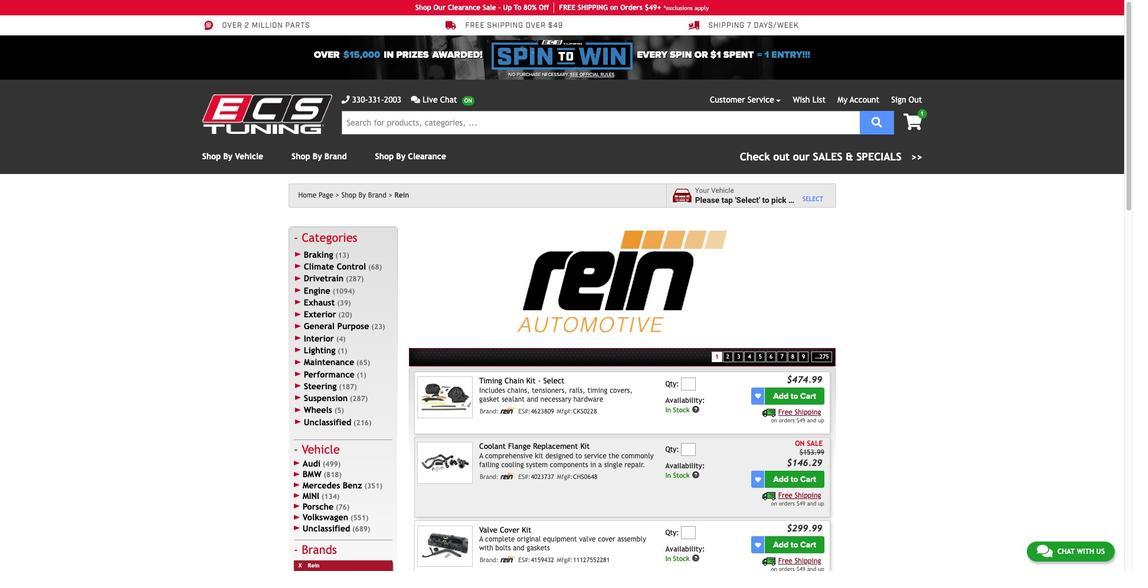 Task type: describe. For each thing, give the bounding box(es) containing it.
8 link
[[788, 352, 798, 363]]

cooling
[[502, 461, 524, 469]]

sale
[[807, 440, 824, 449]]

kit for $299.99
[[522, 526, 532, 535]]

vehicle
[[795, 195, 821, 205]]

list
[[813, 95, 826, 105]]

$49 for 1st free shipping image from the bottom of the page
[[797, 501, 806, 507]]

vehicle inside vehicle audi (499) bmw (818) mercedes benz (351) mini (134) porsche (76) volkswagen (551) unclassified (689)
[[302, 443, 340, 457]]

parts
[[286, 21, 310, 30]]

330-
[[352, 95, 368, 105]]

commonly
[[622, 452, 654, 461]]

shop by vehicle
[[202, 152, 263, 161]]

every spin or $1 spent = 1 entry!!!
[[638, 49, 811, 61]]

wish list link
[[793, 95, 826, 105]]

and up $299.99
[[808, 501, 817, 507]]

…275
[[816, 354, 829, 360]]

and inside timing chain kit - select includes chains, tensioners, rails, timing covers, gasket sealant and necessary hardware
[[527, 396, 539, 404]]

question sign image for $299.99
[[692, 555, 701, 563]]

on for 1st free shipping image from the top of the page
[[772, 418, 778, 424]]

mfg#: for $299.99
[[557, 557, 573, 564]]

sign out
[[892, 95, 923, 105]]

cover
[[500, 526, 520, 535]]

$49+
[[645, 4, 662, 12]]

customer service button
[[711, 94, 782, 106]]

80%
[[524, 4, 537, 12]]

free shipping image
[[763, 558, 777, 566]]

2 brand: from the top
[[480, 474, 499, 481]]

hardware
[[574, 396, 604, 404]]

orders
[[621, 4, 643, 12]]

ecs tuning 'spin to win' contest logo image
[[492, 40, 633, 70]]

complete
[[486, 536, 515, 544]]

account
[[850, 95, 880, 105]]

2 in from the top
[[666, 472, 672, 480]]

shop by clearance link
[[375, 152, 447, 161]]

chs0648
[[574, 474, 598, 481]]

es#: 4159432 mfg#: 11127552281
[[519, 557, 610, 564]]

up for 1st free shipping image from the bottom of the page
[[819, 501, 825, 507]]

on
[[796, 440, 805, 449]]

1 vertical spatial 1
[[921, 110, 925, 117]]

designed
[[546, 452, 574, 461]]

shop our clearance sale - up to 80% off
[[416, 4, 549, 12]]

$1
[[711, 49, 722, 61]]

availability: for $474.99
[[666, 397, 705, 405]]

failing
[[480, 461, 500, 469]]

0 vertical spatial on
[[610, 4, 619, 12]]

'select'
[[736, 195, 761, 205]]

lighting
[[304, 346, 336, 356]]

coolant
[[480, 443, 506, 452]]

(216)
[[354, 419, 372, 427]]

2 availability: from the top
[[666, 462, 705, 471]]

valve
[[480, 526, 498, 535]]

to for 2nd 'add to cart' button
[[791, 475, 799, 485]]

ecs tuning image
[[202, 94, 332, 134]]

1 horizontal spatial (1)
[[357, 371, 367, 380]]

shop our clearance sale - up to 80% off link
[[416, 2, 555, 13]]

0 horizontal spatial 1 link
[[712, 352, 723, 363]]

es#4623809 - cks0228 - timing chain kit - select - includes chains, tensioners, rails, timing covers, gasket sealant and necessary hardware - rein - audi volkswagen image
[[418, 377, 473, 419]]

by for shop by clearance link
[[397, 152, 406, 161]]

$474.99
[[787, 375, 823, 385]]

shipping up $299.99
[[795, 492, 822, 500]]

benz
[[343, 481, 362, 491]]

rein inside brands x rein
[[308, 563, 320, 569]]

to for $474.99's 'add to cart' button
[[791, 392, 799, 402]]

comprehensive
[[486, 452, 533, 461]]

off
[[539, 4, 549, 12]]

2 free shipping image from the top
[[763, 492, 777, 501]]

9
[[803, 354, 806, 360]]

.
[[615, 72, 616, 77]]

stock for $299.99
[[674, 555, 690, 563]]

brand: for $474.99
[[480, 408, 499, 415]]

sign
[[892, 95, 907, 105]]

2 add to cart from the top
[[774, 475, 817, 485]]

rails,
[[570, 387, 586, 395]]

(689)
[[353, 525, 371, 534]]

by for shop by vehicle link at top
[[223, 152, 233, 161]]

$49 for 1st free shipping image from the top of the page
[[797, 418, 806, 424]]

brand for home page
[[368, 191, 387, 200]]

brand: for $299.99
[[480, 557, 499, 564]]

331-
[[368, 95, 384, 105]]

free right free shipping icon
[[779, 558, 793, 566]]

my account link
[[838, 95, 880, 105]]

2 mfg#: from the top
[[557, 474, 573, 481]]

in for $299.99
[[666, 555, 672, 563]]

coolant flange replacement kit a comprehensive kit designed to service the commonly failing cooling system components in a single repair.
[[480, 443, 654, 469]]

see
[[571, 72, 579, 77]]

home page
[[299, 191, 334, 200]]

shop for shop by vehicle's shop by brand link
[[292, 152, 310, 161]]

1 add to wish list image from the top
[[756, 477, 762, 483]]

coolant flange replacement kit link
[[480, 443, 590, 452]]

330-331-2003
[[352, 95, 402, 105]]

every
[[638, 49, 668, 61]]

Search text field
[[342, 111, 860, 135]]

service
[[748, 95, 775, 105]]

chat with us link
[[1028, 542, 1116, 562]]

million
[[252, 21, 283, 30]]

2 availability: in stock from the top
[[666, 462, 705, 480]]

home
[[299, 191, 317, 200]]

(499)
[[323, 461, 341, 469]]

1 vertical spatial (287)
[[350, 395, 368, 403]]

live chat link
[[411, 94, 475, 106]]

cart for $299.99
[[801, 540, 817, 550]]

to for 'add to cart' button for $299.99
[[791, 540, 799, 550]]

cover
[[598, 536, 616, 544]]

0 horizontal spatial 1
[[716, 354, 719, 360]]

0 vertical spatial 1
[[765, 49, 770, 61]]

vehicle inside your vehicle please tap 'select' to pick a vehicle
[[712, 187, 735, 195]]

gasket
[[480, 396, 500, 404]]

brands x rein
[[299, 543, 337, 569]]

(818)
[[324, 471, 342, 480]]

0 horizontal spatial -
[[499, 4, 501, 12]]

clearance for by
[[408, 152, 447, 161]]

1 free shipping on orders $49 and up from the top
[[772, 409, 825, 424]]

sales & specials
[[814, 151, 902, 163]]

sales
[[814, 151, 843, 163]]

timing chain kit - select includes chains, tensioners, rails, timing covers, gasket sealant and necessary hardware
[[480, 377, 633, 404]]

clearance for our
[[448, 4, 481, 12]]

tensioners,
[[532, 387, 568, 395]]

purpose
[[337, 322, 369, 332]]

necessary.
[[542, 72, 569, 77]]

free inside free shipping over $49 link
[[466, 21, 485, 30]]

2 add from the top
[[774, 475, 789, 485]]

&
[[846, 151, 854, 163]]

and inside valve cover kit a complete original equipment valve cover assembly with bolts and gaskets
[[513, 544, 525, 553]]

0 vertical spatial (287)
[[346, 275, 364, 284]]

shipping 7 days/week
[[709, 21, 800, 30]]

4
[[749, 354, 752, 360]]

your vehicle please tap 'select' to pick a vehicle
[[696, 187, 821, 205]]

valve
[[580, 536, 596, 544]]

a inside coolant flange replacement kit a comprehensive kit designed to service the commonly failing cooling system components in a single repair.
[[480, 452, 484, 461]]

categories braking (13) climate control (68) drivetrain (287) engine (1094) exhaust (39) exterior (20) general purpose (23) interior (4) lighting (1) maintenance (65) performance (1) steering (187) suspension (287) wheels (5) unclassified (216)
[[302, 231, 385, 427]]

over 2 million parts
[[222, 21, 310, 30]]

1 horizontal spatial 1 link
[[895, 109, 928, 132]]

stock for $474.99
[[674, 406, 690, 414]]

exterior
[[304, 310, 336, 320]]

on for 1st free shipping image from the bottom of the page
[[772, 501, 778, 507]]

add to cart button for $299.99
[[766, 537, 825, 554]]

audi
[[303, 459, 321, 469]]

availability: for $299.99
[[666, 546, 705, 554]]

over
[[526, 21, 546, 30]]

ping
[[593, 4, 608, 12]]

over $15,000 in prizes
[[314, 49, 429, 61]]

valve cover kit a complete original equipment valve cover assembly with bolts and gaskets
[[480, 526, 647, 553]]

free down the $474.99
[[779, 409, 793, 417]]

add for $299.99
[[774, 540, 789, 550]]

shop by vehicle link
[[202, 152, 263, 161]]

qty: for $474.99
[[666, 380, 680, 388]]

*exclusions
[[664, 4, 693, 11]]

rein - corporate logo image for $299.99
[[501, 557, 516, 563]]

add to cart for $474.99
[[774, 392, 817, 402]]

0 horizontal spatial 2
[[245, 21, 250, 30]]

2 question sign image from the top
[[692, 471, 701, 480]]

es#4159432 - 11127552281 - valve cover kit - a complete original equipment valve cover assembly with bolts and gaskets - rein - bmw image
[[418, 526, 473, 568]]

kit inside coolant flange replacement kit a comprehensive kit designed to service the commonly failing cooling system components in a single repair.
[[581, 443, 590, 452]]

by for shop by brand link related to home page
[[359, 191, 366, 200]]

shop by brand link for shop by vehicle
[[292, 152, 347, 161]]

rein - corporate logo image for $474.99
[[501, 408, 516, 414]]



Task type: vqa. For each thing, say whether or not it's contained in the screenshot.


Task type: locate. For each thing, give the bounding box(es) containing it.
by up "home page" link
[[313, 152, 322, 161]]

1 link
[[895, 109, 928, 132], [712, 352, 723, 363]]

in
[[666, 406, 672, 414], [666, 472, 672, 480], [666, 555, 672, 563]]

over left "$15,000"
[[314, 49, 340, 61]]

es#: 4023737 mfg#: chs0648
[[519, 474, 598, 481]]

1 orders from the top
[[779, 418, 795, 424]]

0 horizontal spatial comments image
[[411, 96, 420, 104]]

2 vertical spatial add to cart button
[[766, 537, 825, 554]]

vehicle up tap
[[712, 187, 735, 195]]

comments image left chat with us
[[1038, 545, 1054, 559]]

spent
[[724, 49, 754, 61]]

0 horizontal spatial select
[[544, 377, 565, 386]]

0 horizontal spatial chat
[[440, 95, 458, 105]]

add to wish list image
[[756, 394, 762, 400]]

1 vertical spatial availability:
[[666, 462, 705, 471]]

shop by brand link for home page
[[342, 191, 393, 200]]

unclassified inside vehicle audi (499) bmw (818) mercedes benz (351) mini (134) porsche (76) volkswagen (551) unclassified (689)
[[303, 524, 350, 534]]

3 add to cart button from the top
[[766, 537, 825, 554]]

0 horizontal spatial brand
[[325, 152, 347, 161]]

es#: 4623809 mfg#: cks0228
[[519, 408, 597, 415]]

1 vertical spatial brand:
[[480, 474, 499, 481]]

repair.
[[625, 461, 646, 469]]

5 link
[[756, 352, 766, 363]]

mfg#: for $474.99
[[557, 408, 573, 415]]

2 vertical spatial mfg#:
[[557, 557, 573, 564]]

1 horizontal spatial brand
[[368, 191, 387, 200]]

3 availability: in stock from the top
[[666, 546, 705, 563]]

a down valve
[[480, 536, 484, 544]]

question sign image
[[692, 406, 701, 414], [692, 471, 701, 480], [692, 555, 701, 563]]

1 vertical spatial free shipping image
[[763, 492, 777, 501]]

(4)
[[336, 335, 346, 344]]

1 vertical spatial qty:
[[666, 446, 680, 454]]

availability: in stock for $299.99
[[666, 546, 705, 563]]

with inside valve cover kit a complete original equipment valve cover assembly with bolts and gaskets
[[480, 544, 494, 553]]

es#4023737 - chs0648 - coolant flange replacement kit  - a comprehensive kit designed to service the commonly failing cooling system components in a single repair. - rein - audi image
[[418, 443, 473, 484]]

2 up from the top
[[819, 501, 825, 507]]

brand: down bolts
[[480, 557, 499, 564]]

free shipping
[[779, 558, 822, 566]]

shop by brand for home page
[[342, 191, 387, 200]]

shipping up the sale
[[795, 409, 822, 417]]

shop for shop by brand link related to home page
[[342, 191, 357, 200]]

over left "million"
[[222, 21, 243, 30]]

es#: down cooling
[[519, 474, 531, 481]]

- left up
[[499, 4, 501, 12]]

orders up $299.99
[[779, 501, 795, 507]]

3 add to cart from the top
[[774, 540, 817, 550]]

0 vertical spatial in
[[384, 49, 394, 61]]

climate
[[304, 262, 334, 272]]

add right add to wish list image
[[774, 392, 789, 402]]

add
[[774, 392, 789, 402], [774, 475, 789, 485], [774, 540, 789, 550]]

free shipping on orders $49 and up up on
[[772, 409, 825, 424]]

kit inside valve cover kit a complete original equipment valve cover assembly with bolts and gaskets
[[522, 526, 532, 535]]

8
[[792, 354, 795, 360]]

1 rein - corporate logo image from the top
[[501, 408, 516, 414]]

with down complete
[[480, 544, 494, 553]]

add to cart up free shipping
[[774, 540, 817, 550]]

steering
[[304, 381, 337, 392]]

3 link
[[734, 352, 744, 363]]

2 vertical spatial qty:
[[666, 529, 680, 537]]

3 brand: from the top
[[480, 557, 499, 564]]

1 vertical spatial mfg#:
[[557, 474, 573, 481]]

shipping down $299.99
[[795, 558, 822, 566]]

2 vertical spatial question sign image
[[692, 555, 701, 563]]

(1) down (4)
[[338, 347, 348, 356]]

vehicle down ecs tuning image
[[235, 152, 263, 161]]

in for $474.99
[[666, 406, 672, 414]]

- inside timing chain kit - select includes chains, tensioners, rails, timing covers, gasket sealant and necessary hardware
[[538, 377, 541, 386]]

1 in from the top
[[666, 406, 672, 414]]

1 vertical spatial rein
[[308, 563, 320, 569]]

shop for shop by clearance link
[[375, 152, 394, 161]]

sealant
[[502, 396, 525, 404]]

2 vertical spatial add to cart
[[774, 540, 817, 550]]

to down the $474.99
[[791, 392, 799, 402]]

to up free shipping
[[791, 540, 799, 550]]

mfg#: down valve cover kit a complete original equipment valve cover assembly with bolts and gaskets
[[557, 557, 573, 564]]

1 vertical spatial -
[[538, 377, 541, 386]]

question sign image for $474.99
[[692, 406, 701, 414]]

2 vertical spatial rein - corporate logo image
[[501, 557, 516, 563]]

1 horizontal spatial vehicle
[[302, 443, 340, 457]]

2 vertical spatial availability:
[[666, 546, 705, 554]]

3 cart from the top
[[801, 540, 817, 550]]

qty: right commonly
[[666, 446, 680, 454]]

shopping cart image
[[904, 114, 923, 131]]

2 vertical spatial in
[[666, 555, 672, 563]]

1 link down sign out link
[[895, 109, 928, 132]]

0 horizontal spatial clearance
[[408, 152, 447, 161]]

brand up page
[[325, 152, 347, 161]]

1 horizontal spatial a
[[789, 195, 793, 205]]

3 es#: from the top
[[519, 557, 531, 564]]

with left us
[[1078, 548, 1095, 556]]

rein - corporate logo image
[[501, 408, 516, 414], [501, 474, 516, 480], [501, 557, 516, 563]]

2 inside "link"
[[727, 354, 730, 360]]

shipping
[[709, 21, 745, 30], [795, 409, 822, 417], [795, 492, 822, 500], [795, 558, 822, 566]]

over for over 2 million parts
[[222, 21, 243, 30]]

in inside coolant flange replacement kit a comprehensive kit designed to service the commonly failing cooling system components in a single repair.
[[591, 461, 597, 469]]

add up free shipping icon
[[774, 540, 789, 550]]

0 horizontal spatial rein
[[308, 563, 320, 569]]

1 vertical spatial select
[[544, 377, 565, 386]]

to down $146.29 on the right of the page
[[791, 475, 799, 485]]

1 add to cart button from the top
[[766, 388, 825, 405]]

x
[[299, 563, 302, 569]]

select inside timing chain kit - select includes chains, tensioners, rails, timing covers, gasket sealant and necessary hardware
[[544, 377, 565, 386]]

3 question sign image from the top
[[692, 555, 701, 563]]

1 vertical spatial add to cart button
[[766, 471, 825, 488]]

select up tensioners,
[[544, 377, 565, 386]]

2 left 3
[[727, 354, 730, 360]]

a inside valve cover kit a complete original equipment valve cover assembly with bolts and gaskets
[[480, 536, 484, 544]]

add for $474.99
[[774, 392, 789, 402]]

1 free shipping image from the top
[[763, 409, 777, 417]]

1 cart from the top
[[801, 392, 817, 402]]

brand: down failing
[[480, 474, 499, 481]]

(20)
[[339, 311, 352, 320]]

unclassified inside categories braking (13) climate control (68) drivetrain (287) engine (1094) exhaust (39) exterior (20) general purpose (23) interior (4) lighting (1) maintenance (65) performance (1) steering (187) suspension (287) wheels (5) unclassified (216)
[[304, 417, 352, 427]]

1 qty: from the top
[[666, 380, 680, 388]]

covers,
[[610, 387, 633, 395]]

1 horizontal spatial comments image
[[1038, 545, 1054, 559]]

your
[[696, 187, 710, 195]]

qty:
[[666, 380, 680, 388], [666, 446, 680, 454], [666, 529, 680, 537]]

2 vertical spatial add
[[774, 540, 789, 550]]

2 a from the top
[[480, 536, 484, 544]]

es#: down "sealant"
[[519, 408, 531, 415]]

clearance down live
[[408, 152, 447, 161]]

days/week
[[754, 21, 800, 30]]

add to cart down $146.29 on the right of the page
[[774, 475, 817, 485]]

up up $299.99
[[819, 501, 825, 507]]

necessary
[[541, 396, 572, 404]]

-
[[499, 4, 501, 12], [538, 377, 541, 386]]

1 vertical spatial stock
[[674, 472, 690, 480]]

or
[[695, 49, 709, 61]]

search image
[[872, 117, 883, 127]]

0 vertical spatial brand
[[325, 152, 347, 161]]

comments image for chat
[[1038, 545, 1054, 559]]

rein - corporate logo image down cooling
[[501, 474, 516, 480]]

1 brand: from the top
[[480, 408, 499, 415]]

2 add to wish list image from the top
[[756, 543, 762, 548]]

es#: for $474.99
[[519, 408, 531, 415]]

6 link
[[767, 352, 777, 363]]

0 vertical spatial 7
[[748, 21, 752, 30]]

1 link left '2' "link"
[[712, 352, 723, 363]]

comments image left live
[[411, 96, 420, 104]]

5
[[759, 354, 762, 360]]

purchase
[[517, 72, 541, 77]]

wish
[[793, 95, 811, 105]]

to left pick at right
[[763, 195, 770, 205]]

the
[[609, 452, 620, 461]]

1 vertical spatial availability: in stock
[[666, 462, 705, 480]]

0 vertical spatial availability: in stock
[[666, 397, 705, 414]]

2 left "million"
[[245, 21, 250, 30]]

0 vertical spatial rein - corporate logo image
[[501, 408, 516, 414]]

cart for $474.99
[[801, 392, 817, 402]]

flange
[[508, 443, 531, 452]]

1 horizontal spatial rein
[[395, 191, 409, 200]]

0 vertical spatial free shipping on orders $49 and up
[[772, 409, 825, 424]]

in left prizes
[[384, 49, 394, 61]]

replacement
[[533, 443, 578, 452]]

mfg#:
[[557, 408, 573, 415], [557, 474, 573, 481], [557, 557, 573, 564]]

0 vertical spatial add
[[774, 392, 789, 402]]

by for shop by vehicle's shop by brand link
[[313, 152, 322, 161]]

2 vertical spatial es#:
[[519, 557, 531, 564]]

rein - corporate logo image down bolts
[[501, 557, 516, 563]]

rein right "x"
[[308, 563, 320, 569]]

=
[[758, 49, 763, 61]]

(23)
[[372, 323, 385, 332]]

2 vertical spatial availability: in stock
[[666, 546, 705, 563]]

by down 2003
[[397, 152, 406, 161]]

330-331-2003 link
[[342, 94, 402, 106]]

1 vertical spatial es#:
[[519, 474, 531, 481]]

stock
[[674, 406, 690, 414], [674, 472, 690, 480], [674, 555, 690, 563]]

3 rein - corporate logo image from the top
[[501, 557, 516, 563]]

2 es#: from the top
[[519, 474, 531, 481]]

free up $299.99
[[779, 492, 793, 500]]

2 add to cart button from the top
[[766, 471, 825, 488]]

1 stock from the top
[[674, 406, 690, 414]]

up up the sale
[[819, 418, 825, 424]]

chains,
[[508, 387, 530, 395]]

a inside your vehicle please tap 'select' to pick a vehicle
[[789, 195, 793, 205]]

rein down shop by clearance
[[395, 191, 409, 200]]

0 vertical spatial $49
[[549, 21, 564, 30]]

es#:
[[519, 408, 531, 415], [519, 474, 531, 481], [519, 557, 531, 564]]

add to cart for $299.99
[[774, 540, 817, 550]]

es#: left 4159432
[[519, 557, 531, 564]]

cart down the $474.99
[[801, 392, 817, 402]]

kit up chains,
[[527, 377, 536, 386]]

4623809
[[531, 408, 555, 415]]

0 vertical spatial free shipping image
[[763, 409, 777, 417]]

3 mfg#: from the top
[[557, 557, 573, 564]]

suspension
[[304, 393, 348, 403]]

1 up from the top
[[819, 418, 825, 424]]

1 vertical spatial add
[[774, 475, 789, 485]]

brand for shop by vehicle
[[325, 152, 347, 161]]

1 vertical spatial 1 link
[[712, 352, 723, 363]]

(13)
[[336, 251, 349, 260]]

(1)
[[338, 347, 348, 356], [357, 371, 367, 380]]

0 horizontal spatial 7
[[748, 21, 752, 30]]

a up failing
[[480, 452, 484, 461]]

(5)
[[335, 407, 344, 415]]

free shipping on orders $49 and up
[[772, 409, 825, 424], [772, 492, 825, 507]]

up
[[503, 4, 512, 12]]

mfg#: down components
[[557, 474, 573, 481]]

1 left '2' "link"
[[716, 354, 719, 360]]

a right pick at right
[[789, 195, 793, 205]]

availability: in stock for $474.99
[[666, 397, 705, 414]]

1 down out
[[921, 110, 925, 117]]

tap
[[722, 195, 734, 205]]

free shipping on orders $49 and up up $299.99
[[772, 492, 825, 507]]

clearance inside shop our clearance sale - up to 80% off link
[[448, 4, 481, 12]]

1 vertical spatial on
[[772, 418, 778, 424]]

wish list
[[793, 95, 826, 105]]

shipping up every spin or $1 spent = 1 entry!!!
[[709, 21, 745, 30]]

7 link
[[777, 352, 788, 363]]

apply
[[695, 4, 709, 11]]

2 vertical spatial 1
[[716, 354, 719, 360]]

11127552281
[[574, 557, 610, 564]]

2 free shipping on orders $49 and up from the top
[[772, 492, 825, 507]]

1 es#: from the top
[[519, 408, 531, 415]]

(65)
[[357, 359, 370, 368]]

to inside coolant flange replacement kit a comprehensive kit designed to service the commonly failing cooling system components in a single repair.
[[576, 452, 583, 461]]

0 vertical spatial in
[[666, 406, 672, 414]]

3 qty: from the top
[[666, 529, 680, 537]]

qty: right covers,
[[666, 380, 680, 388]]

shop by brand for shop by vehicle
[[292, 152, 347, 161]]

bolts
[[496, 544, 511, 553]]

$49
[[549, 21, 564, 30], [797, 418, 806, 424], [797, 501, 806, 507]]

(287) down control
[[346, 275, 364, 284]]

add to cart button down the $474.99
[[766, 388, 825, 405]]

kit for $474.99
[[527, 377, 536, 386]]

0 vertical spatial rein
[[395, 191, 409, 200]]

1 vertical spatial 7
[[781, 354, 784, 360]]

drivetrain
[[304, 274, 344, 284]]

0 vertical spatial clearance
[[448, 4, 481, 12]]

comments image
[[411, 96, 420, 104], [1038, 545, 1054, 559]]

chat right live
[[440, 95, 458, 105]]

mfg#: down necessary
[[557, 408, 573, 415]]

up for 1st free shipping image from the top of the page
[[819, 418, 825, 424]]

None text field
[[682, 378, 696, 391]]

6
[[770, 354, 773, 360]]

add to cart
[[774, 392, 817, 402], [774, 475, 817, 485], [774, 540, 817, 550]]

2 horizontal spatial 1
[[921, 110, 925, 117]]

add down $146.29 on the right of the page
[[774, 475, 789, 485]]

0 horizontal spatial vehicle
[[235, 152, 263, 161]]

1 vertical spatial shop by brand
[[342, 191, 387, 200]]

a inside coolant flange replacement kit a comprehensive kit designed to service the commonly failing cooling system components in a single repair.
[[599, 461, 602, 469]]

and up 4623809
[[527, 396, 539, 404]]

1 vertical spatial in
[[666, 472, 672, 480]]

shop by brand link
[[292, 152, 347, 161], [342, 191, 393, 200]]

0 vertical spatial brand:
[[480, 408, 499, 415]]

2 vertical spatial $49
[[797, 501, 806, 507]]

1 horizontal spatial 1
[[765, 49, 770, 61]]

1 vertical spatial (1)
[[357, 371, 367, 380]]

0 vertical spatial select
[[803, 195, 824, 202]]

1 vertical spatial question sign image
[[692, 471, 701, 480]]

3 add from the top
[[774, 540, 789, 550]]

general
[[304, 322, 335, 332]]

(39)
[[337, 299, 351, 308]]

1 vertical spatial $49
[[797, 418, 806, 424]]

0 vertical spatial shop by brand
[[292, 152, 347, 161]]

(68)
[[368, 263, 382, 272]]

0 vertical spatial (1)
[[338, 347, 348, 356]]

add to cart down the $474.99
[[774, 392, 817, 402]]

select right pick at right
[[803, 195, 824, 202]]

comments image inside the live chat link
[[411, 96, 420, 104]]

orders up on sale $153.99 $146.29
[[779, 418, 795, 424]]

exhaust
[[304, 298, 335, 308]]

1 horizontal spatial chat
[[1058, 548, 1076, 556]]

(287) down (187)
[[350, 395, 368, 403]]

shop for shop by vehicle link at top
[[202, 152, 221, 161]]

kit
[[535, 452, 544, 461]]

add to wish list image
[[756, 477, 762, 483], [756, 543, 762, 548]]

1 add from the top
[[774, 392, 789, 402]]

shop by brand up "home page" link
[[292, 152, 347, 161]]

pick
[[772, 195, 787, 205]]

vehicle up audi
[[302, 443, 340, 457]]

1 vertical spatial orders
[[779, 501, 795, 507]]

shop by clearance
[[375, 152, 447, 161]]

0 horizontal spatial with
[[480, 544, 494, 553]]

$49 up on
[[797, 418, 806, 424]]

0 vertical spatial comments image
[[411, 96, 420, 104]]

kit inside timing chain kit - select includes chains, tensioners, rails, timing covers, gasket sealant and necessary hardware
[[527, 377, 536, 386]]

3 availability: from the top
[[666, 546, 705, 554]]

1 vertical spatial over
[[314, 49, 340, 61]]

rules
[[601, 72, 615, 77]]

gaskets
[[527, 544, 550, 553]]

0 vertical spatial 2
[[245, 21, 250, 30]]

1 vertical spatial free shipping on orders $49 and up
[[772, 492, 825, 507]]

2 vertical spatial stock
[[674, 555, 690, 563]]

to up components
[[576, 452, 583, 461]]

free
[[559, 4, 576, 12]]

2 cart from the top
[[801, 475, 817, 485]]

page
[[319, 191, 334, 200]]

0 vertical spatial 1 link
[[895, 109, 928, 132]]

select link
[[803, 195, 824, 203]]

1 vertical spatial in
[[591, 461, 597, 469]]

add to cart button for $474.99
[[766, 388, 825, 405]]

0 horizontal spatial a
[[599, 461, 602, 469]]

2 vertical spatial vehicle
[[302, 443, 340, 457]]

shipping
[[488, 21, 524, 30]]

1 horizontal spatial -
[[538, 377, 541, 386]]

free shipping over $49
[[466, 21, 564, 30]]

$15,000
[[344, 49, 380, 61]]

2 orders from the top
[[779, 501, 795, 507]]

free
[[466, 21, 485, 30], [779, 409, 793, 417], [779, 492, 793, 500], [779, 558, 793, 566]]

cart down $299.99
[[801, 540, 817, 550]]

0 vertical spatial es#:
[[519, 408, 531, 415]]

shop by brand right page
[[342, 191, 387, 200]]

unclassified down "wheels"
[[304, 417, 352, 427]]

in down service
[[591, 461, 597, 469]]

0 horizontal spatial (1)
[[338, 347, 348, 356]]

1
[[765, 49, 770, 61], [921, 110, 925, 117], [716, 354, 719, 360]]

2 vertical spatial on
[[772, 501, 778, 507]]

volkswagen
[[303, 513, 349, 523]]

$49 right over
[[549, 21, 564, 30]]

2 qty: from the top
[[666, 446, 680, 454]]

1 vertical spatial comments image
[[1038, 545, 1054, 559]]

brand down shop by clearance
[[368, 191, 387, 200]]

free shipping image
[[763, 409, 777, 417], [763, 492, 777, 501]]

1 vertical spatial add to wish list image
[[756, 543, 762, 548]]

$49 up $299.99
[[797, 501, 806, 507]]

3 in from the top
[[666, 555, 672, 563]]

es#: for $299.99
[[519, 557, 531, 564]]

by right page
[[359, 191, 366, 200]]

free down shop our clearance sale - up to 80% off on the left top
[[466, 21, 485, 30]]

kit up original
[[522, 526, 532, 535]]

(1) down (65)
[[357, 371, 367, 380]]

1 a from the top
[[480, 452, 484, 461]]

clearance right our at the left top
[[448, 4, 481, 12]]

- up tensioners,
[[538, 377, 541, 386]]

7 left days/week
[[748, 21, 752, 30]]

0 vertical spatial a
[[789, 195, 793, 205]]

live
[[423, 95, 438, 105]]

engine
[[304, 286, 331, 296]]

by down ecs tuning image
[[223, 152, 233, 161]]

1 horizontal spatial with
[[1078, 548, 1095, 556]]

1 vertical spatial 2
[[727, 354, 730, 360]]

and up the sale
[[808, 418, 817, 424]]

0 vertical spatial cart
[[801, 392, 817, 402]]

phone image
[[342, 96, 350, 104]]

add to cart button down $146.29 on the right of the page
[[766, 471, 825, 488]]

0 vertical spatial mfg#:
[[557, 408, 573, 415]]

1 vertical spatial vehicle
[[712, 187, 735, 195]]

1 vertical spatial brand
[[368, 191, 387, 200]]

shop
[[416, 4, 432, 12], [202, 152, 221, 161], [292, 152, 310, 161], [375, 152, 394, 161], [342, 191, 357, 200]]

specials
[[857, 151, 902, 163]]

1 right "="
[[765, 49, 770, 61]]

and down original
[[513, 544, 525, 553]]

2 rein - corporate logo image from the top
[[501, 474, 516, 480]]

1 availability: in stock from the top
[[666, 397, 705, 414]]

over for over $15,000 in prizes
[[314, 49, 340, 61]]

to inside your vehicle please tap 'select' to pick a vehicle
[[763, 195, 770, 205]]

free ship ping on orders $49+ *exclusions apply
[[559, 4, 709, 12]]

comments image inside chat with us link
[[1038, 545, 1054, 559]]

kit up service
[[581, 443, 590, 452]]

1 horizontal spatial over
[[314, 49, 340, 61]]

1 vertical spatial add to cart
[[774, 475, 817, 485]]

2 stock from the top
[[674, 472, 690, 480]]

a
[[789, 195, 793, 205], [599, 461, 602, 469]]

1 horizontal spatial 7
[[781, 354, 784, 360]]

cart down $146.29 on the right of the page
[[801, 475, 817, 485]]

1 question sign image from the top
[[692, 406, 701, 414]]

comments image for live
[[411, 96, 420, 104]]

qty: right assembly at the right of page
[[666, 529, 680, 537]]

1 vertical spatial chat
[[1058, 548, 1076, 556]]

2 vertical spatial brand:
[[480, 557, 499, 564]]

add to cart button up free shipping
[[766, 537, 825, 554]]

None text field
[[682, 443, 696, 456], [682, 527, 696, 540], [682, 443, 696, 456], [682, 527, 696, 540]]

0 vertical spatial orders
[[779, 418, 795, 424]]

3 stock from the top
[[674, 555, 690, 563]]

entry!!!
[[772, 49, 811, 61]]

qty: for $299.99
[[666, 529, 680, 537]]

1 mfg#: from the top
[[557, 408, 573, 415]]

chat left us
[[1058, 548, 1076, 556]]

1 add to cart from the top
[[774, 392, 817, 402]]

7 left 8
[[781, 354, 784, 360]]

rein - corporate logo image down "sealant"
[[501, 408, 516, 414]]

our
[[434, 4, 446, 12]]

and
[[527, 396, 539, 404], [808, 418, 817, 424], [808, 501, 817, 507], [513, 544, 525, 553]]

1 availability: from the top
[[666, 397, 705, 405]]

4023737
[[531, 474, 555, 481]]



